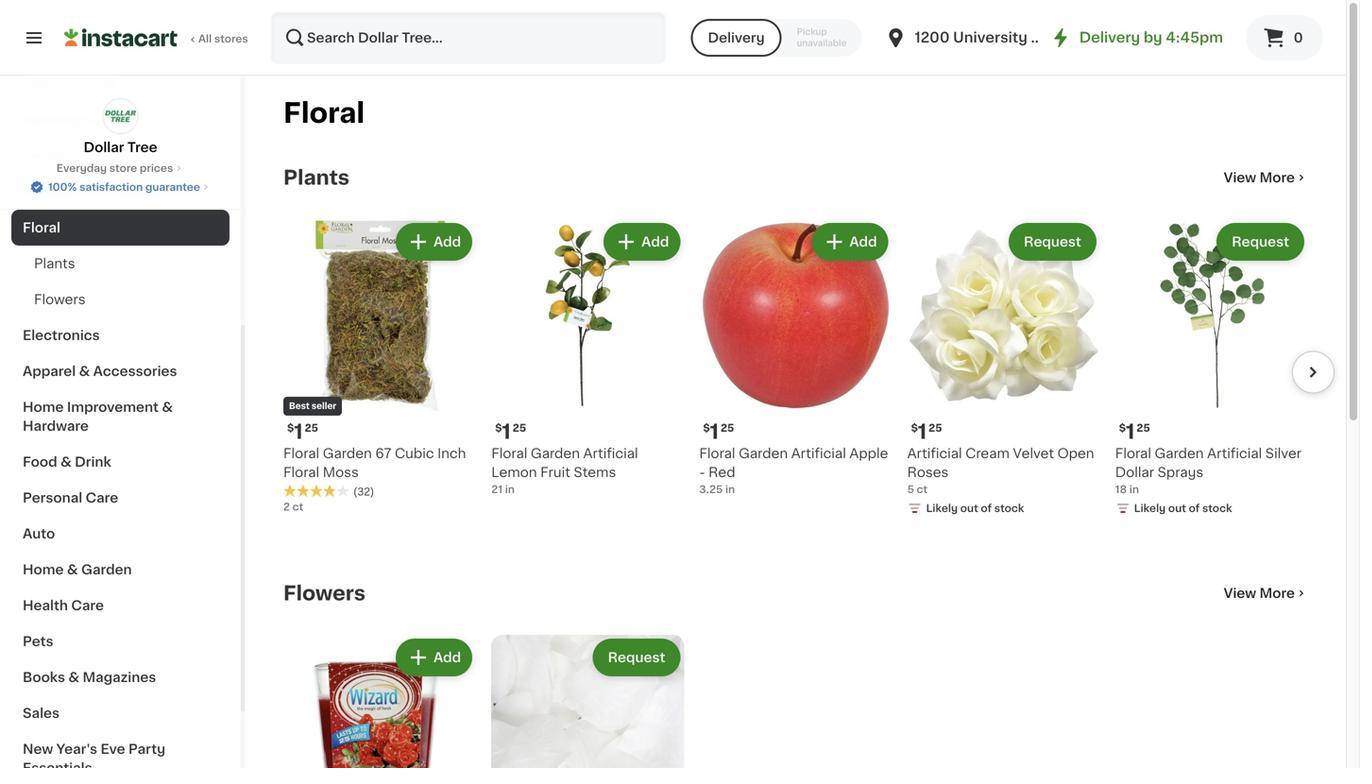 Task type: vqa. For each thing, say whether or not it's contained in the screenshot.
Dollar Tree link
yes



Task type: locate. For each thing, give the bounding box(es) containing it.
2 horizontal spatial request
[[1232, 235, 1289, 248]]

likely out of stock down sprays
[[1134, 503, 1232, 514]]

2 stock from the left
[[1203, 503, 1232, 514]]

25 for artificial cream velvet open roses
[[929, 423, 942, 433]]

1 horizontal spatial request
[[1024, 235, 1081, 248]]

1 horizontal spatial flowers link
[[283, 582, 366, 605]]

2 likely from the left
[[1134, 503, 1166, 514]]

2 $ from the left
[[703, 423, 710, 433]]

delivery inside button
[[708, 31, 765, 44]]

& left gift
[[63, 185, 74, 198]]

1 vertical spatial view more
[[1224, 587, 1295, 600]]

sales link
[[11, 695, 230, 731]]

0 vertical spatial home
[[23, 401, 64, 414]]

2 view from the top
[[1224, 587, 1257, 600]]

1 vertical spatial flowers
[[283, 583, 366, 603]]

1 horizontal spatial ct
[[917, 484, 928, 495]]

3.25
[[699, 484, 723, 495]]

2 more from the top
[[1260, 587, 1295, 600]]

0 horizontal spatial of
[[981, 503, 992, 514]]

1 stock from the left
[[995, 503, 1024, 514]]

$ 1 25 for floral garden artificial lemon fruit stems
[[495, 422, 526, 442]]

1 $ 1 25 from the left
[[287, 422, 318, 442]]

1 $ from the left
[[287, 423, 294, 433]]

2 likely out of stock from the left
[[1134, 503, 1232, 514]]

& inside "link"
[[69, 77, 80, 91]]

& inside "link"
[[79, 365, 90, 378]]

1 up lemon
[[502, 422, 511, 442]]

electronics
[[23, 329, 100, 342]]

2 horizontal spatial in
[[1130, 484, 1139, 495]]

4 artificial from the left
[[1207, 447, 1262, 460]]

cubic
[[395, 447, 434, 460]]

Search field
[[272, 13, 665, 62]]

25 down best seller
[[305, 423, 318, 433]]

party down kitchen
[[23, 185, 60, 198]]

artificial left the apple
[[791, 447, 846, 460]]

artificial inside floral garden artificial silver dollar sprays 18 in
[[1207, 447, 1262, 460]]

& left craft
[[69, 77, 80, 91]]

0 horizontal spatial likely out of stock
[[926, 503, 1024, 514]]

1 horizontal spatial flowers
[[283, 583, 366, 603]]

tree
[[127, 141, 157, 154]]

food & drink
[[23, 455, 111, 469]]

garden
[[323, 447, 372, 460], [739, 447, 788, 460], [531, 447, 580, 460], [1155, 447, 1204, 460], [81, 563, 132, 576]]

1 vertical spatial ct
[[292, 502, 303, 512]]

2 25 from the left
[[721, 423, 734, 433]]

0 horizontal spatial in
[[505, 484, 515, 495]]

0 horizontal spatial flowers link
[[11, 282, 230, 317]]

more
[[1260, 171, 1295, 184], [1260, 587, 1295, 600]]

likely down sprays
[[1134, 503, 1166, 514]]

0 vertical spatial plants
[[283, 168, 350, 188]]

100%
[[48, 182, 77, 192]]

artificial
[[791, 447, 846, 460], [583, 447, 638, 460], [907, 447, 962, 460], [1207, 447, 1262, 460]]

1 vertical spatial view more link
[[1224, 584, 1308, 603]]

care for personal care
[[86, 491, 118, 504]]

view more for plants
[[1224, 171, 1295, 184]]

in inside floral garden artificial lemon fruit stems 21 in
[[505, 484, 515, 495]]

0 horizontal spatial likely
[[926, 503, 958, 514]]

dollar tree
[[84, 141, 157, 154]]

3 $ 1 25 from the left
[[495, 422, 526, 442]]

artificial up stems
[[583, 447, 638, 460]]

25 for floral garden artificial apple - red
[[721, 423, 734, 433]]

5 $ from the left
[[1119, 423, 1126, 433]]

1 in from the left
[[725, 484, 735, 495]]

1 1 from the left
[[294, 422, 303, 442]]

everyday store prices
[[56, 163, 173, 173]]

stock down artificial cream velvet open roses 5 ct
[[995, 503, 1024, 514]]

★★★★★
[[283, 484, 350, 497], [283, 484, 350, 497]]

in right '18'
[[1130, 484, 1139, 495]]

flowers link
[[11, 282, 230, 317], [283, 582, 366, 605]]

$ up '18'
[[1119, 423, 1126, 433]]

flowers down 2 ct
[[283, 583, 366, 603]]

& down the accessories
[[162, 401, 173, 414]]

1 vertical spatial flowers link
[[283, 582, 366, 605]]

ct inside artificial cream velvet open roses 5 ct
[[917, 484, 928, 495]]

view more link
[[1224, 168, 1308, 187], [1224, 584, 1308, 603]]

home for home improvement & hardware
[[23, 401, 64, 414]]

0 vertical spatial care
[[86, 491, 118, 504]]

party right eve
[[129, 743, 165, 756]]

2
[[283, 502, 290, 512]]

view more
[[1224, 171, 1295, 184], [1224, 587, 1295, 600]]

1 horizontal spatial stock
[[1203, 503, 1232, 514]]

in right 21
[[505, 484, 515, 495]]

25 up roses
[[929, 423, 942, 433]]

magazines
[[83, 671, 156, 684]]

delivery
[[1080, 31, 1140, 44], [708, 31, 765, 44]]

2 view more link from the top
[[1224, 584, 1308, 603]]

0 horizontal spatial stock
[[995, 503, 1024, 514]]

0 horizontal spatial plants
[[34, 257, 75, 270]]

2 horizontal spatial request button
[[1219, 225, 1303, 259]]

likely out of stock
[[926, 503, 1024, 514], [1134, 503, 1232, 514]]

& right books at the bottom of the page
[[68, 671, 79, 684]]

likely down roses
[[926, 503, 958, 514]]

1 horizontal spatial of
[[1189, 503, 1200, 514]]

apparel & accessories link
[[11, 353, 230, 389]]

1 vertical spatial supplies
[[106, 185, 166, 198]]

0 vertical spatial view more link
[[1224, 168, 1308, 187]]

request button for artificial
[[1219, 225, 1303, 259]]

3 in from the left
[[1130, 484, 1139, 495]]

$ for floral garden 67 cubic inch floral moss
[[287, 423, 294, 433]]

garden inside floral garden artificial lemon fruit stems 21 in
[[531, 447, 580, 460]]

$ 1 25 up roses
[[911, 422, 942, 442]]

flowers link up electronics
[[11, 282, 230, 317]]

1 vertical spatial more
[[1260, 587, 1295, 600]]

0 vertical spatial ct
[[917, 484, 928, 495]]

garden inside floral garden 67 cubic inch floral moss
[[323, 447, 372, 460]]

$ 1 25 down best
[[287, 422, 318, 442]]

$ 1 25 up '18'
[[1119, 422, 1150, 442]]

books & magazines
[[23, 671, 156, 684]]

year's
[[56, 743, 97, 756]]

1 up red
[[710, 422, 719, 442]]

3 1 from the left
[[502, 422, 511, 442]]

1 of from the left
[[981, 503, 992, 514]]

1 horizontal spatial in
[[725, 484, 735, 495]]

ct right the 2
[[292, 502, 303, 512]]

artificial left silver at the right bottom of page
[[1207, 447, 1262, 460]]

1200 university ave
[[915, 31, 1058, 44]]

flowers
[[34, 293, 86, 306], [283, 583, 366, 603]]

in
[[725, 484, 735, 495], [505, 484, 515, 495], [1130, 484, 1139, 495]]

4 $ 1 25 from the left
[[911, 422, 942, 442]]

1 likely out of stock from the left
[[926, 503, 1024, 514]]

5 25 from the left
[[1137, 423, 1150, 433]]

3 artificial from the left
[[907, 447, 962, 460]]

1 horizontal spatial delivery
[[1080, 31, 1140, 44]]

0 horizontal spatial delivery
[[708, 31, 765, 44]]

books
[[23, 671, 65, 684]]

1 vertical spatial view
[[1224, 587, 1257, 600]]

out for roses
[[960, 503, 978, 514]]

3 25 from the left
[[513, 423, 526, 433]]

0 vertical spatial dollar
[[84, 141, 124, 154]]

view more for flowers
[[1224, 587, 1295, 600]]

home improvement & hardware
[[23, 401, 173, 433]]

out down sprays
[[1168, 503, 1186, 514]]

1 home from the top
[[23, 401, 64, 414]]

5 $ 1 25 from the left
[[1119, 422, 1150, 442]]

& for gift
[[63, 185, 74, 198]]

drink
[[75, 455, 111, 469]]

1 likely from the left
[[926, 503, 958, 514]]

care for health care
[[71, 599, 104, 612]]

care down drink
[[86, 491, 118, 504]]

craft
[[83, 77, 118, 91]]

garden for sprays
[[1155, 447, 1204, 460]]

likely for dollar
[[1134, 503, 1166, 514]]

2 home from the top
[[23, 563, 64, 576]]

request button for velvet
[[1011, 225, 1095, 259]]

of down artificial cream velvet open roses 5 ct
[[981, 503, 992, 514]]

1 horizontal spatial plants
[[283, 168, 350, 188]]

1 vertical spatial plants link
[[11, 246, 230, 282]]

$ 1 25 for floral garden artificial apple - red
[[703, 422, 734, 442]]

new
[[23, 743, 53, 756]]

pets link
[[11, 623, 230, 659]]

1 horizontal spatial request button
[[1011, 225, 1095, 259]]

all
[[198, 34, 212, 44]]

essentials
[[23, 761, 92, 768]]

delivery for delivery by 4:45pm
[[1080, 31, 1140, 44]]

1 horizontal spatial out
[[1168, 503, 1186, 514]]

velvet
[[1013, 447, 1054, 460]]

dollar up '18'
[[1115, 466, 1154, 479]]

0 vertical spatial view more
[[1224, 171, 1295, 184]]

5 1 from the left
[[1126, 422, 1135, 442]]

2 view more from the top
[[1224, 587, 1295, 600]]

plants
[[283, 168, 350, 188], [34, 257, 75, 270]]

improvement
[[67, 401, 159, 414]]

2 artificial from the left
[[583, 447, 638, 460]]

& for magazines
[[68, 671, 79, 684]]

1 up roses
[[918, 422, 927, 442]]

1 up '18'
[[1126, 422, 1135, 442]]

likely out of stock down artificial cream velvet open roses 5 ct
[[926, 503, 1024, 514]]

of for dollar
[[1189, 503, 1200, 514]]

flowers up electronics
[[34, 293, 86, 306]]

0 vertical spatial view
[[1224, 171, 1257, 184]]

& right food at the left of the page
[[61, 455, 72, 469]]

out down artificial cream velvet open roses 5 ct
[[960, 503, 978, 514]]

1 vertical spatial party
[[129, 743, 165, 756]]

0 horizontal spatial party
[[23, 185, 60, 198]]

1 horizontal spatial dollar
[[1115, 466, 1154, 479]]

0 vertical spatial flowers link
[[11, 282, 230, 317]]

sprays
[[1158, 466, 1204, 479]]

stock for velvet
[[995, 503, 1024, 514]]

4:45pm
[[1166, 31, 1223, 44]]

25 up lemon
[[513, 423, 526, 433]]

1 more from the top
[[1260, 171, 1295, 184]]

$ 1 25
[[287, 422, 318, 442], [703, 422, 734, 442], [495, 422, 526, 442], [911, 422, 942, 442], [1119, 422, 1150, 442]]

1 view more link from the top
[[1224, 168, 1308, 187]]

1 horizontal spatial party
[[129, 743, 165, 756]]

artificial inside floral garden artificial apple - red 3.25 in
[[791, 447, 846, 460]]

$ 1 25 up lemon
[[495, 422, 526, 442]]

artificial inside floral garden artificial lemon fruit stems 21 in
[[583, 447, 638, 460]]

0 vertical spatial party
[[23, 185, 60, 198]]

delivery button
[[691, 19, 782, 57]]

100% satisfaction guarantee button
[[29, 176, 212, 195]]

0 vertical spatial flowers
[[34, 293, 86, 306]]

prices
[[140, 163, 173, 173]]

flowers link down 2 ct
[[283, 582, 366, 605]]

likely out of stock for dollar
[[1134, 503, 1232, 514]]

4 $ from the left
[[911, 423, 918, 433]]

home up health
[[23, 563, 64, 576]]

view
[[1224, 171, 1257, 184], [1224, 587, 1257, 600]]

in down red
[[725, 484, 735, 495]]

dollar up everyday store prices
[[84, 141, 124, 154]]

ct right 5
[[917, 484, 928, 495]]

1 vertical spatial home
[[23, 563, 64, 576]]

2 out from the left
[[1168, 503, 1186, 514]]

1 horizontal spatial plants link
[[283, 166, 350, 189]]

in inside floral garden artificial apple - red 3.25 in
[[725, 484, 735, 495]]

likely for roses
[[926, 503, 958, 514]]

$ up lemon
[[495, 423, 502, 433]]

add for floral garden artificial lemon fruit stems
[[642, 235, 669, 248]]

1
[[294, 422, 303, 442], [710, 422, 719, 442], [502, 422, 511, 442], [918, 422, 927, 442], [1126, 422, 1135, 442]]

request button
[[1011, 225, 1095, 259], [1219, 225, 1303, 259], [595, 640, 679, 674]]

office & craft link
[[11, 66, 230, 102]]

all stores
[[198, 34, 248, 44]]

4 1 from the left
[[918, 422, 927, 442]]

product group
[[283, 219, 476, 515], [491, 219, 684, 497], [699, 219, 892, 497], [907, 219, 1100, 520], [1115, 219, 1308, 520], [283, 635, 476, 768], [491, 635, 684, 768]]

& up health care at the bottom
[[67, 563, 78, 576]]

1 25 from the left
[[305, 423, 318, 433]]

2 1 from the left
[[710, 422, 719, 442]]

in inside floral garden artificial silver dollar sprays 18 in
[[1130, 484, 1139, 495]]

25 up red
[[721, 423, 734, 433]]

1 horizontal spatial likely
[[1134, 503, 1166, 514]]

garden inside floral garden artificial silver dollar sprays 18 in
[[1155, 447, 1204, 460]]

$
[[287, 423, 294, 433], [703, 423, 710, 433], [495, 423, 502, 433], [911, 423, 918, 433], [1119, 423, 1126, 433]]

likely out of stock for roses
[[926, 503, 1024, 514]]

2 of from the left
[[1189, 503, 1200, 514]]

apple
[[850, 447, 888, 460]]

1 horizontal spatial likely out of stock
[[1134, 503, 1232, 514]]

1 for floral garden artificial lemon fruit stems
[[502, 422, 511, 442]]

2 $ 1 25 from the left
[[703, 422, 734, 442]]

None search field
[[270, 11, 666, 64]]

1 artificial from the left
[[791, 447, 846, 460]]

product group containing add
[[283, 635, 476, 768]]

supplies up everyday store prices
[[79, 149, 138, 162]]

lemon
[[491, 466, 537, 479]]

18
[[1115, 484, 1127, 495]]

1 down best
[[294, 422, 303, 442]]

$ up roses
[[911, 423, 918, 433]]

3 $ from the left
[[495, 423, 502, 433]]

0
[[1294, 31, 1303, 44]]

4 25 from the left
[[929, 423, 942, 433]]

0 horizontal spatial dollar
[[84, 141, 124, 154]]

add button for floral garden 67 cubic inch floral moss
[[398, 225, 471, 259]]

inch
[[437, 447, 466, 460]]

likely
[[926, 503, 958, 514], [1134, 503, 1166, 514]]

1 vertical spatial care
[[71, 599, 104, 612]]

1 vertical spatial dollar
[[1115, 466, 1154, 479]]

$ 1 25 for floral garden artificial silver dollar sprays
[[1119, 422, 1150, 442]]

1 view more from the top
[[1224, 171, 1295, 184]]

0 horizontal spatial request
[[608, 651, 665, 664]]

$ down best
[[287, 423, 294, 433]]

$ 1 25 up red
[[703, 422, 734, 442]]

garden inside floral garden artificial apple - red 3.25 in
[[739, 447, 788, 460]]

artificial up roses
[[907, 447, 962, 460]]

$ up - at the bottom of the page
[[703, 423, 710, 433]]

1 out from the left
[[960, 503, 978, 514]]

0 horizontal spatial request button
[[595, 640, 679, 674]]

care down home & garden
[[71, 599, 104, 612]]

floral
[[283, 100, 365, 127], [23, 221, 60, 234], [283, 447, 319, 460], [699, 447, 735, 460], [491, 447, 527, 460], [1115, 447, 1152, 460], [283, 466, 319, 479]]

1 view from the top
[[1224, 171, 1257, 184]]

& right apparel
[[79, 365, 90, 378]]

0 vertical spatial plants link
[[283, 166, 350, 189]]

1 vertical spatial plants
[[34, 257, 75, 270]]

of down sprays
[[1189, 503, 1200, 514]]

instacart logo image
[[64, 26, 178, 49]]

67
[[375, 447, 392, 460]]

care
[[86, 491, 118, 504], [71, 599, 104, 612]]

home up the hardware
[[23, 401, 64, 414]]

home inside home improvement & hardware
[[23, 401, 64, 414]]

supplies down store
[[106, 185, 166, 198]]

add button inside product group
[[398, 640, 471, 674]]

25 up floral garden artificial silver dollar sprays 18 in
[[1137, 423, 1150, 433]]

new year's eve party essentials
[[23, 743, 165, 768]]

0 vertical spatial more
[[1260, 171, 1295, 184]]

books & magazines link
[[11, 659, 230, 695]]

in for floral garden artificial apple - red
[[725, 484, 735, 495]]

floral garden 67 cubic inch floral moss
[[283, 447, 466, 479]]

2 in from the left
[[505, 484, 515, 495]]

stock down floral garden artificial silver dollar sprays 18 in
[[1203, 503, 1232, 514]]

0 horizontal spatial out
[[960, 503, 978, 514]]



Task type: describe. For each thing, give the bounding box(es) containing it.
0 horizontal spatial flowers
[[34, 293, 86, 306]]

$ for floral garden artificial apple - red
[[703, 423, 710, 433]]

delivery by 4:45pm link
[[1049, 26, 1223, 49]]

& for drink
[[61, 455, 72, 469]]

best seller
[[289, 402, 336, 411]]

open
[[1058, 447, 1094, 460]]

item carousel region
[[257, 212, 1335, 552]]

$ for artificial cream velvet open roses
[[911, 423, 918, 433]]

artificial for dollar
[[1207, 447, 1262, 460]]

artificial cream velvet open roses 5 ct
[[907, 447, 1094, 495]]

floral inside floral garden artificial apple - red 3.25 in
[[699, 447, 735, 460]]

floral garden artificial apple - red 3.25 in
[[699, 447, 888, 495]]

add for floral garden 67 cubic inch floral moss
[[434, 235, 461, 248]]

0 horizontal spatial ct
[[292, 502, 303, 512]]

of for roses
[[981, 503, 992, 514]]

guarantee
[[145, 182, 200, 192]]

& for garden
[[67, 563, 78, 576]]

delivery by 4:45pm
[[1080, 31, 1223, 44]]

1200 university ave button
[[885, 11, 1058, 64]]

stock for artificial
[[1203, 503, 1232, 514]]

new year's eve party essentials link
[[11, 731, 230, 768]]

party & gift supplies
[[23, 185, 166, 198]]

sporting goods
[[23, 113, 130, 127]]

dollar inside floral garden artificial silver dollar sprays 18 in
[[1115, 466, 1154, 479]]

service type group
[[691, 19, 862, 57]]

floral inside floral garden artificial lemon fruit stems 21 in
[[491, 447, 527, 460]]

& for craft
[[69, 77, 80, 91]]

add for floral garden artificial apple - red
[[850, 235, 877, 248]]

garden for red
[[739, 447, 788, 460]]

1 for artificial cream velvet open roses
[[918, 422, 927, 442]]

party inside new year's eve party essentials
[[129, 743, 165, 756]]

0 vertical spatial supplies
[[79, 149, 138, 162]]

apparel
[[23, 365, 76, 378]]

product group containing request
[[491, 635, 684, 768]]

dollar inside dollar tree link
[[84, 141, 124, 154]]

pets
[[23, 635, 53, 648]]

request for velvet
[[1024, 235, 1081, 248]]

food & drink link
[[11, 444, 230, 480]]

0 button
[[1246, 15, 1323, 60]]

1 for floral garden 67 cubic inch floral moss
[[294, 422, 303, 442]]

by
[[1144, 31, 1163, 44]]

silver
[[1266, 447, 1302, 460]]

& inside home improvement & hardware
[[162, 401, 173, 414]]

artificial inside artificial cream velvet open roses 5 ct
[[907, 447, 962, 460]]

hardware
[[23, 419, 89, 433]]

floral garden artificial lemon fruit stems 21 in
[[491, 447, 638, 495]]

25 for floral garden artificial lemon fruit stems
[[513, 423, 526, 433]]

kitchen supplies link
[[11, 138, 230, 174]]

stems
[[574, 466, 616, 479]]

more for flowers
[[1260, 587, 1295, 600]]

university
[[953, 31, 1028, 44]]

view for plants
[[1224, 171, 1257, 184]]

1 for floral garden artificial apple - red
[[710, 422, 719, 442]]

dollar tree logo image
[[102, 98, 138, 134]]

garden for stems
[[531, 447, 580, 460]]

delivery for delivery
[[708, 31, 765, 44]]

$ 1 25 for artificial cream velvet open roses
[[911, 422, 942, 442]]

auto
[[23, 527, 55, 540]]

out for dollar
[[1168, 503, 1186, 514]]

electronics link
[[11, 317, 230, 353]]

dollar tree link
[[84, 98, 157, 157]]

everyday store prices link
[[56, 161, 184, 176]]

party & gift supplies link
[[11, 174, 230, 210]]

& for accessories
[[79, 365, 90, 378]]

home & garden link
[[11, 552, 230, 588]]

floral garden artificial silver dollar sprays 18 in
[[1115, 447, 1302, 495]]

view more link for plants
[[1224, 168, 1308, 187]]

21
[[491, 484, 503, 495]]

red
[[709, 466, 735, 479]]

stores
[[214, 34, 248, 44]]

home improvement & hardware link
[[11, 389, 230, 444]]

25 for floral garden 67 cubic inch floral moss
[[305, 423, 318, 433]]

gift
[[77, 185, 103, 198]]

all stores link
[[64, 11, 249, 64]]

view more link for flowers
[[1224, 584, 1308, 603]]

personal
[[23, 491, 82, 504]]

food
[[23, 455, 57, 469]]

eve
[[101, 743, 125, 756]]

roses
[[907, 466, 949, 479]]

ave
[[1031, 31, 1058, 44]]

$ 1 25 for floral garden 67 cubic inch floral moss
[[287, 422, 318, 442]]

artificial for fruit
[[583, 447, 638, 460]]

office & craft
[[23, 77, 118, 91]]

(32)
[[353, 487, 374, 497]]

sales
[[23, 707, 60, 720]]

fruit
[[540, 466, 570, 479]]

best
[[289, 402, 310, 411]]

goods
[[85, 113, 130, 127]]

office
[[23, 77, 66, 91]]

0 horizontal spatial plants link
[[11, 246, 230, 282]]

add inside product group
[[434, 651, 461, 664]]

5
[[907, 484, 914, 495]]

25 for floral garden artificial silver dollar sprays
[[1137, 423, 1150, 433]]

home & garden
[[23, 563, 132, 576]]

1 for floral garden artificial silver dollar sprays
[[1126, 422, 1135, 442]]

-
[[699, 466, 705, 479]]

1200
[[915, 31, 950, 44]]

sporting
[[23, 113, 82, 127]]

cream
[[966, 447, 1010, 460]]

kitchen supplies
[[23, 149, 138, 162]]

accessories
[[93, 365, 177, 378]]

kitchen
[[23, 149, 76, 162]]

sporting goods link
[[11, 102, 230, 138]]

personal care
[[23, 491, 118, 504]]

home for home & garden
[[23, 563, 64, 576]]

health care
[[23, 599, 104, 612]]

everyday
[[56, 163, 107, 173]]

add button for floral garden artificial lemon fruit stems
[[606, 225, 679, 259]]

in for floral garden artificial lemon fruit stems
[[505, 484, 515, 495]]

store
[[109, 163, 137, 173]]

request for artificial
[[1232, 235, 1289, 248]]

artificial for -
[[791, 447, 846, 460]]

health
[[23, 599, 68, 612]]

health care link
[[11, 588, 230, 623]]

personal care link
[[11, 480, 230, 516]]

moss
[[323, 466, 359, 479]]

2 ct
[[283, 502, 303, 512]]

apparel & accessories
[[23, 365, 177, 378]]

garden for floral
[[323, 447, 372, 460]]

more for plants
[[1260, 171, 1295, 184]]

$ for floral garden artificial silver dollar sprays
[[1119, 423, 1126, 433]]

seller
[[312, 402, 336, 411]]

floral inside floral garden artificial silver dollar sprays 18 in
[[1115, 447, 1152, 460]]

view for flowers
[[1224, 587, 1257, 600]]

$ for floral garden artificial lemon fruit stems
[[495, 423, 502, 433]]

add button for floral garden artificial apple - red
[[814, 225, 887, 259]]

satisfaction
[[79, 182, 143, 192]]



